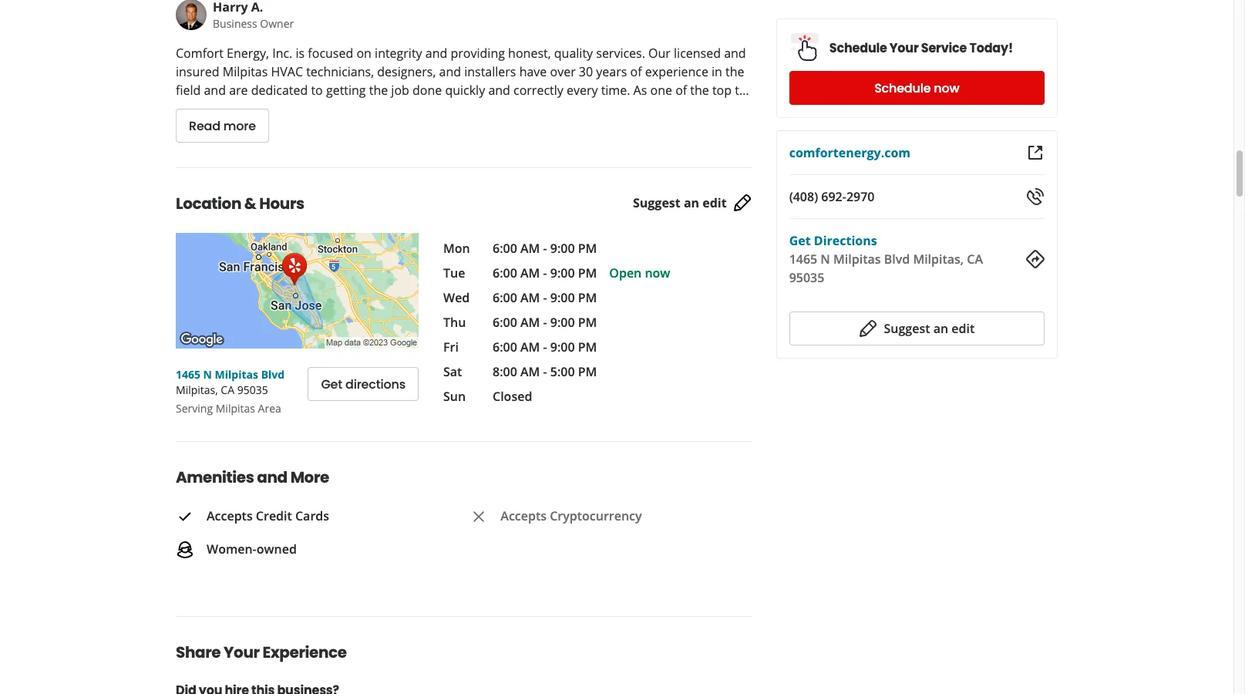 Task type: vqa. For each thing, say whether or not it's contained in the screenshot.


Task type: describe. For each thing, give the bounding box(es) containing it.
honest,
[[508, 45, 551, 62]]

photo of harry a. image
[[176, 0, 207, 30]]

milpitas, inside "1465 n milpitas blvd milpitas, ca 95035 serving milpitas area"
[[176, 382, 218, 397]]

directions
[[345, 375, 406, 393]]

dedicated
[[251, 82, 308, 99]]

1465 inside get directions 1465 n milpitas blvd milpitas, ca 95035
[[789, 251, 818, 268]]

are
[[229, 82, 248, 99]]

6:00 for fri
[[493, 339, 517, 355]]

owner
[[260, 16, 294, 31]]

quickly
[[445, 82, 485, 99]]

today!
[[970, 39, 1013, 57]]

every
[[567, 82, 598, 99]]

and up t
[[724, 45, 746, 62]]

edit inside "button"
[[952, 320, 975, 337]]

amenities
[[176, 467, 254, 488]]

share your experience
[[176, 641, 347, 663]]

and up the "designers,"
[[425, 45, 448, 62]]

over
[[550, 63, 576, 80]]

location
[[176, 193, 241, 214]]

- for sat
[[543, 363, 547, 380]]

n inside "1465 n milpitas blvd milpitas, ca 95035 serving milpitas area"
[[203, 367, 212, 382]]

suggest an edit button
[[789, 312, 1045, 345]]

location & hours
[[176, 193, 304, 214]]

women-owned
[[207, 540, 297, 557]]

inc.
[[272, 45, 293, 62]]

schedule for schedule your service today!
[[830, 39, 887, 57]]

get directions 1465 n milpitas blvd milpitas, ca 95035
[[789, 232, 983, 286]]

insured
[[176, 63, 219, 80]]

1465 n milpitas blvd link
[[176, 367, 285, 382]]

licensed
[[674, 45, 721, 62]]

9:00 for thu
[[550, 314, 575, 331]]

business
[[213, 16, 257, 31]]

serving
[[176, 401, 213, 416]]

0 horizontal spatial the
[[369, 82, 388, 99]]

designers,
[[377, 63, 436, 80]]

technicians,
[[306, 63, 374, 80]]

suggest inside 'link'
[[633, 194, 681, 211]]

am for tue
[[520, 264, 540, 281]]

your for share
[[224, 641, 260, 663]]

closed
[[493, 388, 532, 405]]

1 horizontal spatial of
[[676, 82, 687, 99]]

6:00 am - 9:00 pm for wed
[[493, 289, 597, 306]]

schedule your service today!
[[830, 39, 1013, 57]]

24 directions v2 image
[[1026, 250, 1045, 268]]

top
[[713, 82, 732, 99]]

(408)
[[789, 188, 818, 205]]

comfortenergy.com link
[[789, 144, 911, 161]]

cryptocurrency
[[550, 507, 642, 524]]

service
[[921, 39, 967, 57]]

accepts for accepts credit cards
[[207, 507, 253, 524]]

- for thu
[[543, 314, 547, 331]]

sat
[[443, 363, 462, 380]]

milpitas inside the comfort energy, inc. is focused on integrity and providing honest, quality services. our licensed and insured milpitas hvac technicians, designers, and installers have over 30 years of experience in the field and are dedicated to getting the job done quickly and correctly every time. as one of the top t …
[[223, 63, 268, 80]]

share
[[176, 641, 221, 663]]

692-
[[822, 188, 847, 205]]

as
[[634, 82, 647, 99]]

your for schedule
[[890, 39, 919, 57]]

area
[[258, 401, 281, 416]]

fri
[[443, 339, 459, 355]]

focused
[[308, 45, 353, 62]]

mon
[[443, 240, 470, 257]]

sun
[[443, 388, 466, 405]]

business owner
[[213, 16, 294, 31]]

and up quickly
[[439, 63, 461, 80]]

amenities and more element
[[151, 441, 764, 591]]

get directions link
[[789, 232, 877, 249]]

comfortenergy.com
[[789, 144, 911, 161]]

amenities and more
[[176, 467, 329, 488]]

95035 inside get directions 1465 n milpitas blvd milpitas, ca 95035
[[789, 269, 825, 286]]

6:00 am - 9:00 pm for fri
[[493, 339, 597, 355]]

pm for fri
[[578, 339, 597, 355]]

5:00
[[550, 363, 575, 380]]

30
[[579, 63, 593, 80]]

map image
[[176, 233, 419, 349]]

6:00 for wed
[[493, 289, 517, 306]]

24 checkmark v2 image
[[176, 508, 194, 526]]

hours
[[259, 193, 304, 214]]

now for schedule now
[[934, 79, 960, 97]]

experience
[[645, 63, 709, 80]]

- for tue
[[543, 264, 547, 281]]

hvac
[[271, 63, 303, 80]]

an inside "button"
[[934, 320, 949, 337]]

accepts for accepts cryptocurrency
[[501, 507, 547, 524]]

9:00 for fri
[[550, 339, 575, 355]]

blvd inside get directions 1465 n milpitas blvd milpitas, ca 95035
[[884, 251, 910, 268]]

get directions
[[321, 375, 406, 393]]

share your experience element
[[151, 616, 752, 694]]

6:00 am - 9:00 pm for tue
[[493, 264, 597, 281]]

&
[[244, 193, 256, 214]]

accepts cryptocurrency
[[501, 507, 642, 524]]

- for wed
[[543, 289, 547, 306]]

schedule for schedule now
[[875, 79, 931, 97]]

0 horizontal spatial of
[[630, 63, 642, 80]]

credit
[[256, 507, 292, 524]]

integrity
[[375, 45, 422, 62]]

get directions link
[[308, 367, 419, 401]]

suggest inside "button"
[[884, 320, 930, 337]]

time.
[[601, 82, 630, 99]]

am for sat
[[520, 363, 540, 380]]

edit inside 'link'
[[703, 194, 727, 211]]

have
[[519, 63, 547, 80]]

get for get directions 1465 n milpitas blvd milpitas, ca 95035
[[789, 232, 811, 249]]

n inside get directions 1465 n milpitas blvd milpitas, ca 95035
[[821, 251, 830, 268]]

24 pencil v2 image
[[859, 319, 878, 338]]

milpitas inside get directions 1465 n milpitas blvd milpitas, ca 95035
[[834, 251, 881, 268]]

accepts credit cards
[[207, 507, 329, 524]]

experience
[[263, 641, 347, 663]]

field
[[176, 82, 201, 99]]

in
[[712, 63, 722, 80]]

milpitas up area
[[215, 367, 258, 382]]

6:00 am - 9:00 pm for thu
[[493, 314, 597, 331]]

6:00 for thu
[[493, 314, 517, 331]]

pm for sat
[[578, 363, 597, 380]]

more
[[223, 117, 256, 135]]

location & hours element
[[151, 167, 776, 416]]



Task type: locate. For each thing, give the bounding box(es) containing it.
ca inside get directions 1465 n milpitas blvd milpitas, ca 95035
[[967, 251, 983, 268]]

0 horizontal spatial accepts
[[207, 507, 253, 524]]

get down (408)
[[789, 232, 811, 249]]

1 vertical spatial 1465
[[176, 367, 200, 382]]

6:00 for tue
[[493, 264, 517, 281]]

an inside 'link'
[[684, 194, 699, 211]]

5 pm from the top
[[578, 339, 597, 355]]

1 vertical spatial now
[[645, 264, 670, 281]]

0 horizontal spatial suggest an edit
[[633, 194, 727, 211]]

1 vertical spatial n
[[203, 367, 212, 382]]

milpitas down directions
[[834, 251, 881, 268]]

suggest up open now
[[633, 194, 681, 211]]

open
[[609, 264, 642, 281]]

ca down 1465 n milpitas blvd link
[[221, 382, 234, 397]]

wed
[[443, 289, 470, 306]]

ca
[[967, 251, 983, 268], [221, 382, 234, 397]]

suggest an edit inside 'link'
[[633, 194, 727, 211]]

one
[[650, 82, 672, 99]]

5 am from the top
[[520, 339, 540, 355]]

5 9:00 from the top
[[550, 339, 575, 355]]

5 6:00 am - 9:00 pm from the top
[[493, 339, 597, 355]]

schedule up schedule now link at the top of page
[[830, 39, 887, 57]]

suggest an edit right 24 pencil v2 image
[[884, 320, 975, 337]]

2 accepts from the left
[[501, 507, 547, 524]]

1 horizontal spatial an
[[934, 320, 949, 337]]

blvd
[[884, 251, 910, 268], [261, 367, 285, 382]]

pm for thu
[[578, 314, 597, 331]]

get inside get directions 1465 n milpitas blvd milpitas, ca 95035
[[789, 232, 811, 249]]

4 6:00 from the top
[[493, 314, 517, 331]]

0 horizontal spatial your
[[224, 641, 260, 663]]

schedule down schedule your service today! on the right of the page
[[875, 79, 931, 97]]

the right in
[[726, 63, 745, 80]]

1 horizontal spatial get
[[789, 232, 811, 249]]

3 am from the top
[[520, 289, 540, 306]]

1465 down get directions link
[[789, 251, 818, 268]]

your
[[890, 39, 919, 57], [224, 641, 260, 663]]

0 vertical spatial ca
[[967, 251, 983, 268]]

ca left 24 directions v2 image
[[967, 251, 983, 268]]

2 pm from the top
[[578, 264, 597, 281]]

0 horizontal spatial 95035
[[237, 382, 268, 397]]

0 vertical spatial blvd
[[884, 251, 910, 268]]

…
[[739, 82, 749, 99]]

1 am from the top
[[520, 240, 540, 257]]

2 am from the top
[[520, 264, 540, 281]]

now for open now
[[645, 264, 670, 281]]

suggest an edit
[[633, 194, 727, 211], [884, 320, 975, 337]]

0 vertical spatial an
[[684, 194, 699, 211]]

pm for wed
[[578, 289, 597, 306]]

now
[[934, 79, 960, 97], [645, 264, 670, 281]]

1 vertical spatial 95035
[[237, 382, 268, 397]]

1 vertical spatial ca
[[221, 382, 234, 397]]

comfort
[[176, 45, 224, 62]]

ca inside "1465 n milpitas blvd milpitas, ca 95035 serving milpitas area"
[[221, 382, 234, 397]]

thu
[[443, 314, 466, 331]]

installers
[[464, 63, 516, 80]]

1465 n milpitas blvd milpitas, ca 95035 serving milpitas area
[[176, 367, 285, 416]]

0 horizontal spatial blvd
[[261, 367, 285, 382]]

blvd inside "1465 n milpitas blvd milpitas, ca 95035 serving milpitas area"
[[261, 367, 285, 382]]

1 vertical spatial milpitas,
[[176, 382, 218, 397]]

n down get directions link
[[821, 251, 830, 268]]

0 vertical spatial schedule
[[830, 39, 887, 57]]

comfort energy, inc. is focused on integrity and providing honest, quality services. our licensed and insured milpitas hvac technicians, designers, and installers have over 30 years of experience in the field and are dedicated to getting the job done quickly and correctly every time. as one of the top t …
[[176, 45, 749, 99]]

1 horizontal spatial now
[[934, 79, 960, 97]]

0 horizontal spatial n
[[203, 367, 212, 382]]

suggest right 24 pencil v2 image
[[884, 320, 930, 337]]

1 horizontal spatial suggest
[[884, 320, 930, 337]]

an left 24 pencil v2 icon
[[684, 194, 699, 211]]

0 vertical spatial edit
[[703, 194, 727, 211]]

95035 down get directions link
[[789, 269, 825, 286]]

milpitas left area
[[216, 401, 255, 416]]

cards
[[295, 507, 329, 524]]

1 vertical spatial suggest an edit
[[884, 320, 975, 337]]

1 vertical spatial your
[[224, 641, 260, 663]]

0 vertical spatial get
[[789, 232, 811, 249]]

am for mon
[[520, 240, 540, 257]]

milpitas
[[223, 63, 268, 80], [834, 251, 881, 268], [215, 367, 258, 382], [216, 401, 255, 416]]

tue
[[443, 264, 465, 281]]

is
[[296, 45, 305, 62]]

and left more
[[257, 467, 287, 488]]

1 pm from the top
[[578, 240, 597, 257]]

blvd up suggest an edit "button"
[[884, 251, 910, 268]]

energy,
[[227, 45, 269, 62]]

your right share
[[224, 641, 260, 663]]

9:00 for wed
[[550, 289, 575, 306]]

1 horizontal spatial suggest an edit
[[884, 320, 975, 337]]

1465 inside "1465 n milpitas blvd milpitas, ca 95035 serving milpitas area"
[[176, 367, 200, 382]]

1 vertical spatial schedule
[[875, 79, 931, 97]]

24 close v2 image
[[470, 508, 488, 526]]

1 horizontal spatial n
[[821, 251, 830, 268]]

- for mon
[[543, 240, 547, 257]]

of down experience
[[676, 82, 687, 99]]

an
[[684, 194, 699, 211], [934, 320, 949, 337]]

and
[[425, 45, 448, 62], [724, 45, 746, 62], [439, 63, 461, 80], [204, 82, 226, 99], [488, 82, 510, 99], [257, 467, 287, 488]]

1 horizontal spatial edit
[[952, 320, 975, 337]]

services.
[[596, 45, 645, 62]]

2 horizontal spatial the
[[726, 63, 745, 80]]

0 vertical spatial 95035
[[789, 269, 825, 286]]

get
[[789, 232, 811, 249], [321, 375, 342, 393]]

3 - from the top
[[543, 289, 547, 306]]

1 vertical spatial suggest
[[884, 320, 930, 337]]

3 pm from the top
[[578, 289, 597, 306]]

1 vertical spatial of
[[676, 82, 687, 99]]

years
[[596, 63, 627, 80]]

1 horizontal spatial 95035
[[789, 269, 825, 286]]

6:00 for mon
[[493, 240, 517, 257]]

6:00
[[493, 240, 517, 257], [493, 264, 517, 281], [493, 289, 517, 306], [493, 314, 517, 331], [493, 339, 517, 355]]

(408) 692-2970
[[789, 188, 875, 205]]

0 vertical spatial suggest an edit
[[633, 194, 727, 211]]

0 horizontal spatial edit
[[703, 194, 727, 211]]

1 - from the top
[[543, 240, 547, 257]]

24 phone v2 image
[[1026, 187, 1045, 206]]

pm for tue
[[578, 264, 597, 281]]

the
[[726, 63, 745, 80], [369, 82, 388, 99], [690, 82, 709, 99]]

providing
[[451, 45, 505, 62]]

our
[[649, 45, 671, 62]]

0 vertical spatial suggest
[[633, 194, 681, 211]]

24 external link v2 image
[[1026, 143, 1045, 162]]

read
[[189, 117, 220, 135]]

4 pm from the top
[[578, 314, 597, 331]]

6 - from the top
[[543, 363, 547, 380]]

suggest an edit link
[[633, 194, 752, 212]]

9:00 for mon
[[550, 240, 575, 257]]

0 horizontal spatial milpitas,
[[176, 382, 218, 397]]

owned
[[257, 540, 297, 557]]

9:00 for tue
[[550, 264, 575, 281]]

1 vertical spatial get
[[321, 375, 342, 393]]

95035 up area
[[237, 382, 268, 397]]

95035
[[789, 269, 825, 286], [237, 382, 268, 397]]

read more
[[189, 117, 256, 135]]

getting
[[326, 82, 366, 99]]

milpitas,
[[913, 251, 964, 268], [176, 382, 218, 397]]

your left service
[[890, 39, 919, 57]]

suggest an edit inside "button"
[[884, 320, 975, 337]]

8:00 am - 5:00 pm
[[493, 363, 597, 380]]

0 horizontal spatial now
[[645, 264, 670, 281]]

0 horizontal spatial 1465
[[176, 367, 200, 382]]

0 vertical spatial of
[[630, 63, 642, 80]]

1 accepts from the left
[[207, 507, 253, 524]]

pm
[[578, 240, 597, 257], [578, 264, 597, 281], [578, 289, 597, 306], [578, 314, 597, 331], [578, 339, 597, 355], [578, 363, 597, 380]]

2 - from the top
[[543, 264, 547, 281]]

1 horizontal spatial 1465
[[789, 251, 818, 268]]

pm for mon
[[578, 240, 597, 257]]

9:00
[[550, 240, 575, 257], [550, 264, 575, 281], [550, 289, 575, 306], [550, 314, 575, 331], [550, 339, 575, 355]]

read more button
[[176, 109, 269, 143]]

of up as
[[630, 63, 642, 80]]

0 horizontal spatial ca
[[221, 382, 234, 397]]

and down installers
[[488, 82, 510, 99]]

1465 up the serving
[[176, 367, 200, 382]]

accepts up the women- at the bottom
[[207, 507, 253, 524]]

schedule now link
[[789, 71, 1045, 105]]

1 6:00 am - 9:00 pm from the top
[[493, 240, 597, 257]]

4 - from the top
[[543, 314, 547, 331]]

1 horizontal spatial your
[[890, 39, 919, 57]]

suggest an edit left 24 pencil v2 icon
[[633, 194, 727, 211]]

1 horizontal spatial blvd
[[884, 251, 910, 268]]

get left the directions
[[321, 375, 342, 393]]

an right 24 pencil v2 image
[[934, 320, 949, 337]]

1 horizontal spatial accepts
[[501, 507, 547, 524]]

am for fri
[[520, 339, 540, 355]]

milpitas, up suggest an edit "button"
[[913, 251, 964, 268]]

3 6:00 from the top
[[493, 289, 517, 306]]

the left job
[[369, 82, 388, 99]]

milpitas, up the serving
[[176, 382, 218, 397]]

0 vertical spatial your
[[890, 39, 919, 57]]

quality
[[554, 45, 593, 62]]

6:00 am - 9:00 pm
[[493, 240, 597, 257], [493, 264, 597, 281], [493, 289, 597, 306], [493, 314, 597, 331], [493, 339, 597, 355]]

24 pencil v2 image
[[733, 194, 752, 212]]

milpitas, inside get directions 1465 n milpitas blvd milpitas, ca 95035
[[913, 251, 964, 268]]

2 6:00 from the top
[[493, 264, 517, 281]]

2970
[[847, 188, 875, 205]]

3 6:00 am - 9:00 pm from the top
[[493, 289, 597, 306]]

- for fri
[[543, 339, 547, 355]]

0 vertical spatial milpitas,
[[913, 251, 964, 268]]

8:00
[[493, 363, 517, 380]]

job
[[391, 82, 409, 99]]

on
[[357, 45, 372, 62]]

accepts right "24 close v2" icon
[[501, 507, 547, 524]]

2 6:00 am - 9:00 pm from the top
[[493, 264, 597, 281]]

done
[[413, 82, 442, 99]]

1 9:00 from the top
[[550, 240, 575, 257]]

1 vertical spatial edit
[[952, 320, 975, 337]]

1 vertical spatial an
[[934, 320, 949, 337]]

5 6:00 from the top
[[493, 339, 517, 355]]

5 - from the top
[[543, 339, 547, 355]]

edit
[[703, 194, 727, 211], [952, 320, 975, 337]]

and left are
[[204, 82, 226, 99]]

0 vertical spatial 1465
[[789, 251, 818, 268]]

milpitas down energy,
[[223, 63, 268, 80]]

now inside location & hours element
[[645, 264, 670, 281]]

95035 inside "1465 n milpitas blvd milpitas, ca 95035 serving milpitas area"
[[237, 382, 268, 397]]

-
[[543, 240, 547, 257], [543, 264, 547, 281], [543, 289, 547, 306], [543, 314, 547, 331], [543, 339, 547, 355], [543, 363, 547, 380]]

now down service
[[934, 79, 960, 97]]

4 9:00 from the top
[[550, 314, 575, 331]]

of
[[630, 63, 642, 80], [676, 82, 687, 99]]

2 9:00 from the top
[[550, 264, 575, 281]]

am for thu
[[520, 314, 540, 331]]

now right "open"
[[645, 264, 670, 281]]

3 9:00 from the top
[[550, 289, 575, 306]]

6 pm from the top
[[578, 363, 597, 380]]

1 6:00 from the top
[[493, 240, 517, 257]]

open now
[[609, 264, 670, 281]]

more
[[290, 467, 329, 488]]

0 horizontal spatial suggest
[[633, 194, 681, 211]]

6:00 am - 9:00 pm for mon
[[493, 240, 597, 257]]

to
[[311, 82, 323, 99]]

t
[[735, 82, 739, 99]]

n
[[821, 251, 830, 268], [203, 367, 212, 382]]

the left top
[[690, 82, 709, 99]]

0 horizontal spatial an
[[684, 194, 699, 211]]

blvd up area
[[261, 367, 285, 382]]

0 vertical spatial now
[[934, 79, 960, 97]]

0 vertical spatial n
[[821, 251, 830, 268]]

1 horizontal spatial ca
[[967, 251, 983, 268]]

0 horizontal spatial get
[[321, 375, 342, 393]]

get inside location & hours element
[[321, 375, 342, 393]]

n up the serving
[[203, 367, 212, 382]]

am for wed
[[520, 289, 540, 306]]

4 am from the top
[[520, 314, 540, 331]]

1 horizontal spatial the
[[690, 82, 709, 99]]

get for get directions
[[321, 375, 342, 393]]

1 horizontal spatial milpitas,
[[913, 251, 964, 268]]

4 6:00 am - 9:00 pm from the top
[[493, 314, 597, 331]]

correctly
[[514, 82, 564, 99]]

6 am from the top
[[520, 363, 540, 380]]

24 women owned v2 image
[[176, 541, 194, 559]]

schedule now
[[875, 79, 960, 97]]

women-
[[207, 540, 257, 557]]

directions
[[814, 232, 877, 249]]

1 vertical spatial blvd
[[261, 367, 285, 382]]



